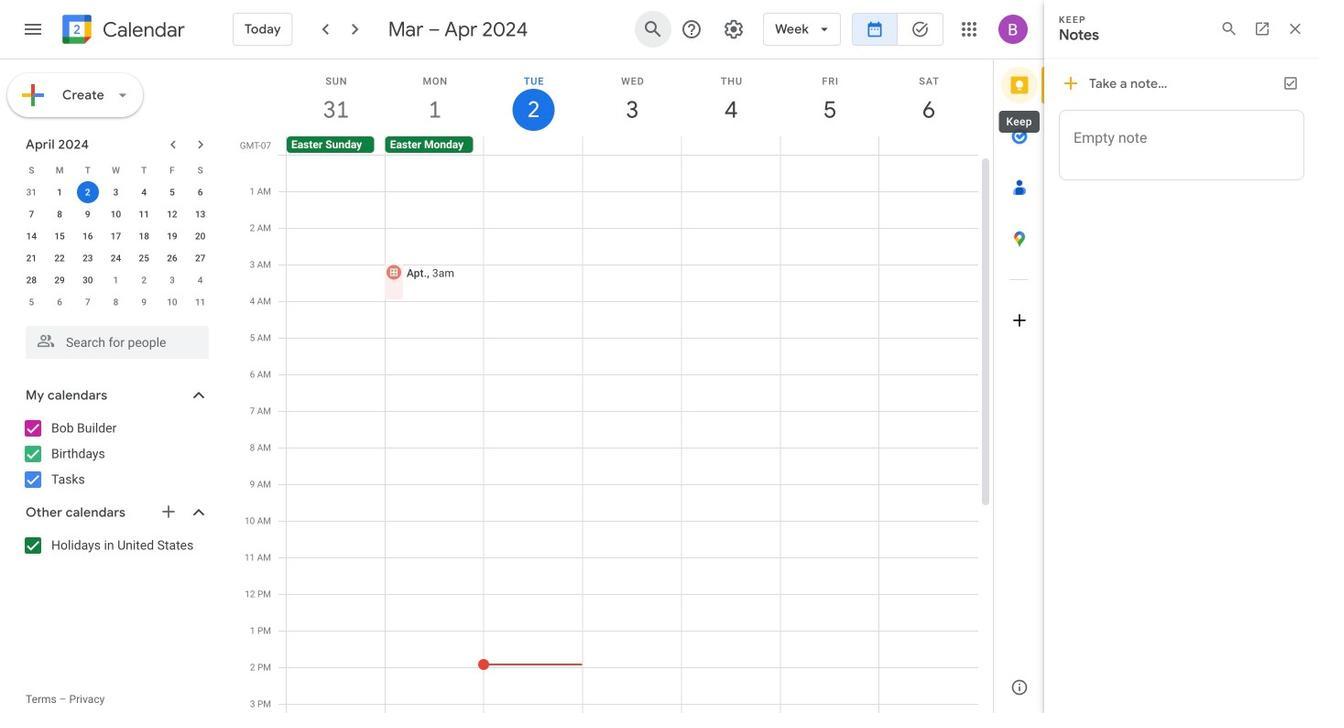 Task type: describe. For each thing, give the bounding box(es) containing it.
11 element
[[133, 203, 155, 225]]

15 element
[[49, 225, 71, 247]]

24 element
[[105, 247, 127, 269]]

21 element
[[20, 247, 42, 269]]

2, today element
[[77, 181, 99, 203]]

5 element
[[161, 181, 183, 203]]

7 element
[[20, 203, 42, 225]]

1 element
[[49, 181, 71, 203]]

17 element
[[105, 225, 127, 247]]

26 element
[[161, 247, 183, 269]]

22 element
[[49, 247, 71, 269]]

may 1 element
[[105, 269, 127, 291]]

20 element
[[189, 225, 211, 247]]

main drawer image
[[22, 18, 44, 40]]

add other calendars image
[[159, 503, 178, 521]]

settings menu image
[[723, 18, 745, 40]]

12 element
[[161, 203, 183, 225]]

3 element
[[105, 181, 127, 203]]

may 2 element
[[133, 269, 155, 291]]

my calendars list
[[4, 414, 227, 495]]

18 element
[[133, 225, 155, 247]]

25 element
[[133, 247, 155, 269]]

Search for people text field
[[37, 326, 198, 359]]

may 8 element
[[105, 291, 127, 313]]

16 element
[[77, 225, 99, 247]]

28 element
[[20, 269, 42, 291]]

19 element
[[161, 225, 183, 247]]

6 element
[[189, 181, 211, 203]]

may 7 element
[[77, 291, 99, 313]]



Task type: vqa. For each thing, say whether or not it's contained in the screenshot.
May 10 ELEMENT
yes



Task type: locate. For each thing, give the bounding box(es) containing it.
row
[[279, 137, 993, 155], [279, 155, 979, 714], [17, 159, 214, 181], [17, 181, 214, 203], [17, 203, 214, 225], [17, 225, 214, 247], [17, 247, 214, 269], [17, 269, 214, 291], [17, 291, 214, 313]]

calendar element
[[59, 11, 185, 51]]

may 9 element
[[133, 291, 155, 313]]

may 10 element
[[161, 291, 183, 313]]

23 element
[[77, 247, 99, 269]]

may 5 element
[[20, 291, 42, 313]]

heading
[[99, 19, 185, 41]]

10 element
[[105, 203, 127, 225]]

support image
[[681, 18, 703, 40]]

30 element
[[77, 269, 99, 291]]

april 2024 grid
[[17, 159, 214, 313]]

may 11 element
[[189, 291, 211, 313]]

cell inside april 2024 grid
[[74, 181, 102, 203]]

row group
[[17, 181, 214, 313]]

4 element
[[133, 181, 155, 203]]

heading inside calendar element
[[99, 19, 185, 41]]

tab list
[[994, 60, 1046, 663]]

None search field
[[0, 319, 227, 359]]

13 element
[[189, 203, 211, 225]]

march 31 element
[[20, 181, 42, 203]]

may 6 element
[[49, 291, 71, 313]]

may 3 element
[[161, 269, 183, 291]]

9 element
[[77, 203, 99, 225]]

27 element
[[189, 247, 211, 269]]

may 4 element
[[189, 269, 211, 291]]

14 element
[[20, 225, 42, 247]]

cell
[[484, 137, 583, 155], [583, 137, 682, 155], [682, 137, 780, 155], [780, 137, 879, 155], [287, 155, 386, 714], [384, 155, 485, 714], [479, 155, 583, 714], [583, 155, 682, 714], [682, 155, 781, 714], [781, 155, 880, 714], [880, 155, 979, 714], [74, 181, 102, 203]]

29 element
[[49, 269, 71, 291]]

grid
[[235, 60, 993, 714]]

8 element
[[49, 203, 71, 225]]



